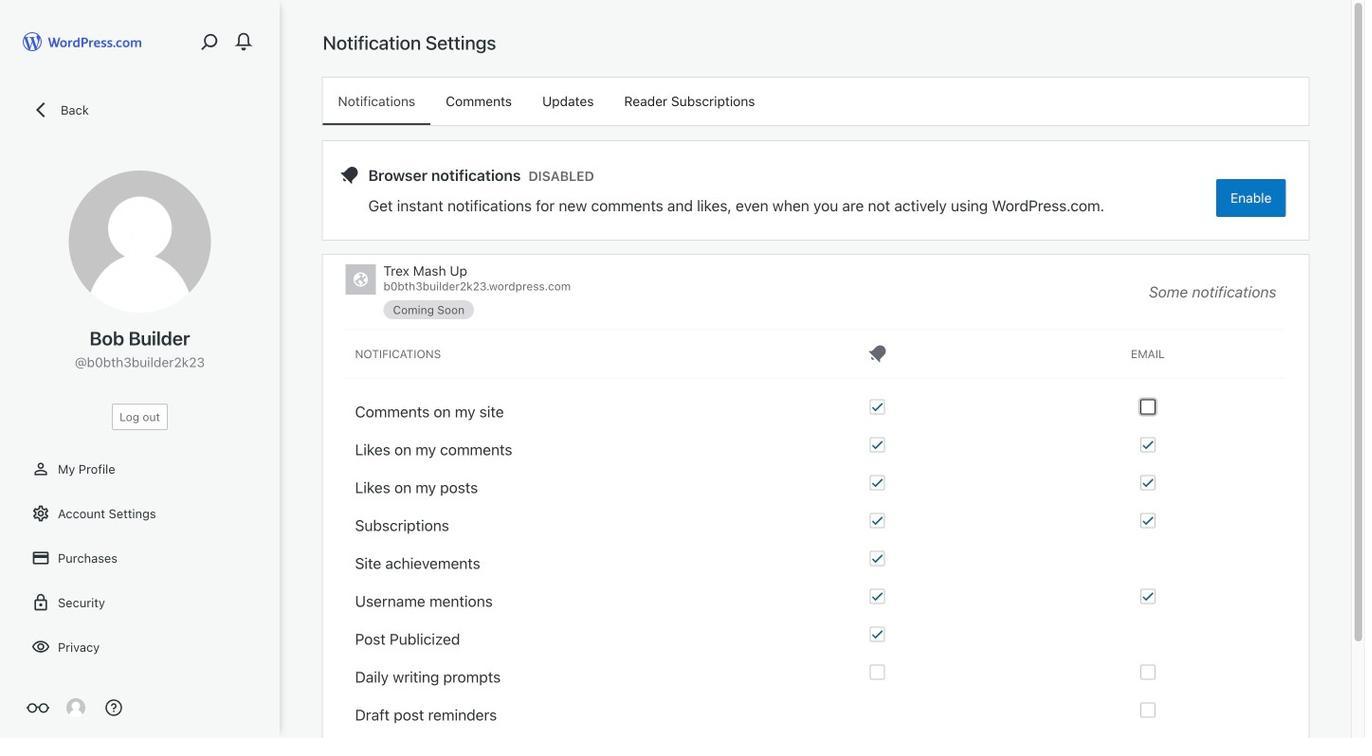 Task type: describe. For each thing, give the bounding box(es) containing it.
settings image
[[31, 504, 50, 523]]

person image
[[31, 460, 50, 479]]

credit_card image
[[31, 549, 50, 568]]



Task type: vqa. For each thing, say whether or not it's contained in the screenshot.
Next image
no



Task type: locate. For each thing, give the bounding box(es) containing it.
None checkbox
[[1141, 400, 1156, 415], [870, 513, 885, 529], [870, 627, 885, 642], [1141, 400, 1156, 415], [870, 513, 885, 529], [870, 627, 885, 642]]

menu
[[323, 78, 1309, 125]]

lock image
[[31, 594, 50, 613]]

None checkbox
[[870, 400, 885, 415], [870, 438, 885, 453], [1141, 438, 1156, 453], [870, 476, 885, 491], [1141, 476, 1156, 491], [1141, 513, 1156, 529], [870, 551, 885, 567], [870, 589, 885, 604], [1141, 589, 1156, 604], [870, 665, 885, 680], [1141, 665, 1156, 680], [1141, 703, 1156, 718], [870, 400, 885, 415], [870, 438, 885, 453], [1141, 438, 1156, 453], [870, 476, 885, 491], [1141, 476, 1156, 491], [1141, 513, 1156, 529], [870, 551, 885, 567], [870, 589, 885, 604], [1141, 589, 1156, 604], [870, 665, 885, 680], [1141, 665, 1156, 680], [1141, 703, 1156, 718]]

visibility image
[[31, 638, 50, 657]]

bob builder image
[[66, 699, 85, 718]]

reader image
[[27, 697, 49, 720]]

main content
[[323, 30, 1309, 739]]

bob builder image
[[69, 171, 211, 313]]



